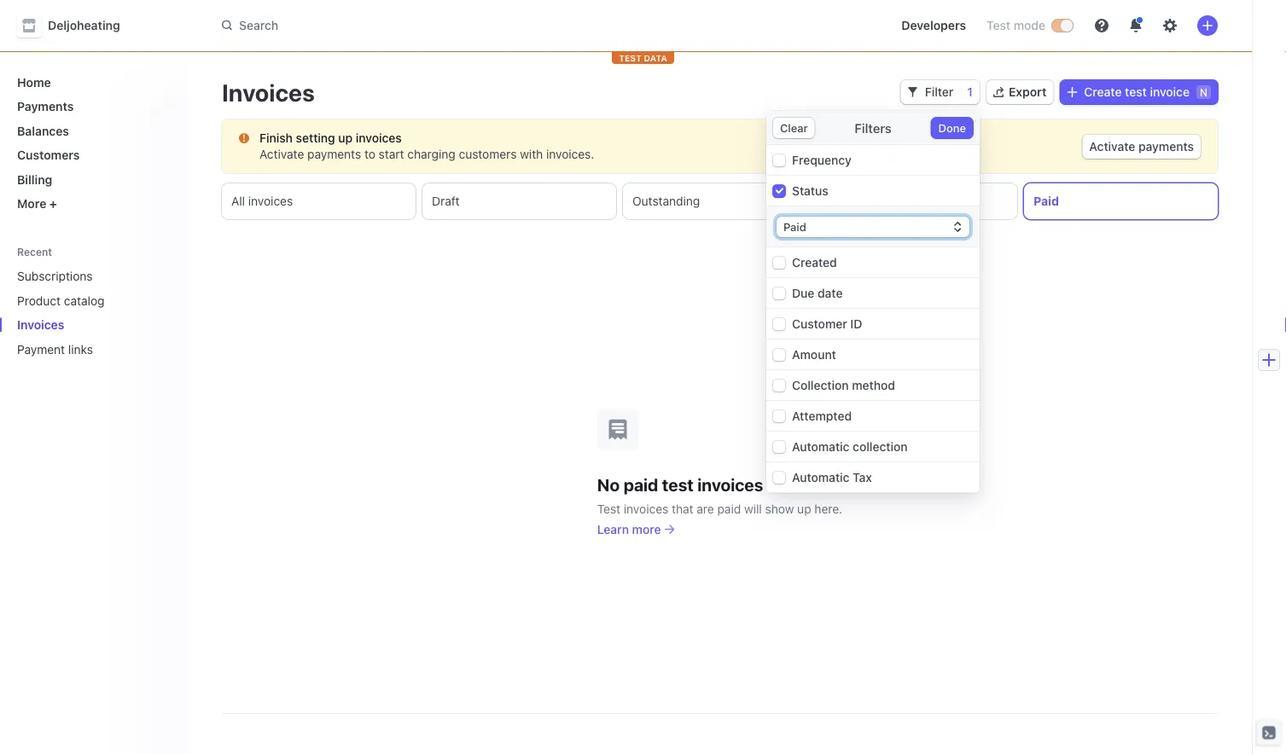 Task type: locate. For each thing, give the bounding box(es) containing it.
product
[[17, 294, 61, 308]]

invoices up payment
[[17, 318, 64, 332]]

up right setting
[[339, 131, 353, 145]]

1 horizontal spatial activate
[[1090, 140, 1136, 154]]

up
[[339, 131, 353, 145], [798, 502, 812, 516]]

0 horizontal spatial test
[[598, 502, 621, 516]]

0 vertical spatial automatic
[[792, 440, 850, 454]]

finish setting up invoices activate payments to start charging customers with invoices.
[[260, 131, 595, 161]]

notifications image
[[1130, 19, 1143, 32]]

0 vertical spatial test
[[987, 18, 1011, 32]]

tax
[[853, 471, 873, 485]]

customers
[[17, 148, 80, 162]]

automatic for automatic collection
[[792, 440, 850, 454]]

1 horizontal spatial payments
[[1139, 140, 1195, 154]]

2 horizontal spatial svg image
[[1068, 87, 1078, 97]]

activate down create
[[1090, 140, 1136, 154]]

paid
[[624, 475, 659, 495], [718, 502, 741, 516]]

svg image for filter
[[908, 87, 919, 97]]

0 vertical spatial paid
[[624, 475, 659, 495]]

automatic down attempted
[[792, 440, 850, 454]]

invoices up 'to'
[[356, 131, 402, 145]]

method
[[853, 379, 896, 393]]

invoices
[[222, 78, 315, 106], [17, 318, 64, 332]]

collection
[[853, 440, 908, 454]]

0 horizontal spatial invoices
[[17, 318, 64, 332]]

activate down finish
[[260, 147, 304, 161]]

paid right are
[[718, 502, 741, 516]]

payment links link
[[10, 336, 150, 363]]

due date
[[792, 287, 843, 301]]

all
[[231, 194, 245, 208]]

are
[[697, 502, 715, 516]]

product catalog link
[[10, 287, 150, 315]]

paid right no
[[624, 475, 659, 495]]

svg image left filter
[[908, 87, 919, 97]]

svg image left finish
[[239, 133, 249, 144]]

test up that
[[663, 475, 694, 495]]

activate
[[1090, 140, 1136, 154], [260, 147, 304, 161]]

1 horizontal spatial paid
[[718, 502, 741, 516]]

developers
[[902, 18, 967, 32]]

1 vertical spatial automatic
[[792, 471, 850, 485]]

test
[[987, 18, 1011, 32], [598, 502, 621, 516]]

customer
[[792, 317, 848, 331]]

clear
[[781, 122, 808, 135]]

1 horizontal spatial up
[[798, 502, 812, 516]]

0 vertical spatial test
[[1126, 85, 1148, 99]]

tab list
[[222, 184, 1219, 219]]

1 vertical spatial paid
[[718, 502, 741, 516]]

setting
[[296, 131, 335, 145]]

payments
[[1139, 140, 1195, 154], [308, 147, 361, 161]]

1 horizontal spatial test
[[987, 18, 1011, 32]]

filter
[[925, 85, 954, 99]]

test data
[[619, 53, 668, 63]]

invoices up 'more'
[[624, 502, 669, 516]]

1 horizontal spatial invoices
[[222, 78, 315, 106]]

filters
[[855, 121, 892, 136]]

1 automatic from the top
[[792, 440, 850, 454]]

1 vertical spatial invoices
[[17, 318, 64, 332]]

create
[[1085, 85, 1123, 99]]

automatic
[[792, 440, 850, 454], [792, 471, 850, 485]]

test for test mode
[[987, 18, 1011, 32]]

1 vertical spatial test
[[598, 502, 621, 516]]

deljoheating
[[48, 18, 120, 32]]

charging
[[408, 147, 456, 161]]

past due button
[[824, 184, 1018, 219]]

+
[[49, 197, 57, 211]]

test right create
[[1126, 85, 1148, 99]]

all invoices
[[231, 194, 293, 208]]

payment
[[17, 342, 65, 357]]

developers link
[[895, 12, 974, 39]]

2 automatic from the top
[[792, 471, 850, 485]]

1 vertical spatial up
[[798, 502, 812, 516]]

paid button
[[1025, 184, 1219, 219]]

test
[[1126, 85, 1148, 99], [663, 475, 694, 495]]

payments down invoice
[[1139, 140, 1195, 154]]

up left here.
[[798, 502, 812, 516]]

test left mode
[[987, 18, 1011, 32]]

1 horizontal spatial test
[[1126, 85, 1148, 99]]

1 horizontal spatial svg image
[[908, 87, 919, 97]]

done
[[939, 122, 967, 135]]

attempted
[[792, 409, 852, 424]]

payments down setting
[[308, 147, 361, 161]]

0 horizontal spatial up
[[339, 131, 353, 145]]

that
[[672, 502, 694, 516]]

deljoheating button
[[17, 14, 137, 38]]

0 vertical spatial up
[[339, 131, 353, 145]]

test up learn
[[598, 502, 621, 516]]

clear button
[[774, 118, 815, 138]]

automatic tax
[[792, 471, 873, 485]]

n
[[1201, 86, 1208, 98]]

0 vertical spatial invoices
[[222, 78, 315, 106]]

1 vertical spatial test
[[663, 475, 694, 495]]

svg image
[[908, 87, 919, 97], [1068, 87, 1078, 97], [239, 133, 249, 144]]

invoices up "test invoices that are paid will show up here."
[[698, 475, 764, 495]]

recent element
[[0, 263, 188, 363]]

svg image left create
[[1068, 87, 1078, 97]]

finish
[[260, 131, 293, 145]]

0 horizontal spatial test
[[663, 475, 694, 495]]

will
[[745, 502, 762, 516]]

invoices up finish
[[222, 78, 315, 106]]

0 horizontal spatial activate
[[260, 147, 304, 161]]

automatic up here.
[[792, 471, 850, 485]]

1
[[968, 85, 974, 99]]

invoice
[[1151, 85, 1190, 99]]

0 horizontal spatial paid
[[624, 475, 659, 495]]

home
[[17, 75, 51, 89]]

paid
[[1034, 194, 1060, 208]]

invoices
[[356, 131, 402, 145], [248, 194, 293, 208], [698, 475, 764, 495], [624, 502, 669, 516]]

billing
[[17, 173, 52, 187]]

invoices right all
[[248, 194, 293, 208]]

payment links
[[17, 342, 93, 357]]

0 horizontal spatial payments
[[308, 147, 361, 161]]

recent
[[17, 246, 52, 258]]



Task type: describe. For each thing, give the bounding box(es) containing it.
customer id
[[792, 317, 863, 331]]

invoices link
[[10, 311, 150, 339]]

to
[[365, 147, 376, 161]]

with
[[520, 147, 543, 161]]

no paid test invoices
[[598, 475, 764, 495]]

automatic collection
[[792, 440, 908, 454]]

past
[[833, 194, 857, 208]]

activate payments link
[[1083, 135, 1202, 159]]

help image
[[1096, 19, 1109, 32]]

settings image
[[1164, 19, 1178, 32]]

outstanding
[[633, 194, 700, 208]]

balances
[[17, 124, 69, 138]]

svg image for create test invoice
[[1068, 87, 1078, 97]]

more
[[633, 523, 661, 537]]

test mode
[[987, 18, 1046, 32]]

links
[[68, 342, 93, 357]]

invoices.
[[547, 147, 595, 161]]

data
[[644, 53, 668, 63]]

collection method
[[792, 379, 896, 393]]

test invoices that are paid will show up here.
[[598, 502, 843, 516]]

subscriptions
[[17, 269, 93, 284]]

invoices inside finish setting up invoices activate payments to start charging customers with invoices.
[[356, 131, 402, 145]]

collection
[[792, 379, 849, 393]]

Search text field
[[212, 10, 693, 41]]

0 horizontal spatial svg image
[[239, 133, 249, 144]]

learn more
[[598, 523, 661, 537]]

invoices inside button
[[248, 194, 293, 208]]

core navigation links element
[[10, 68, 174, 218]]

id
[[851, 317, 863, 331]]

past due
[[833, 194, 881, 208]]

date
[[818, 287, 843, 301]]

draft button
[[423, 184, 617, 219]]

export
[[1009, 85, 1047, 99]]

learn
[[598, 523, 629, 537]]

payments inside finish setting up invoices activate payments to start charging customers with invoices.
[[308, 147, 361, 161]]

activate inside finish setting up invoices activate payments to start charging customers with invoices.
[[260, 147, 304, 161]]

show
[[766, 502, 795, 516]]

mode
[[1014, 18, 1046, 32]]

more +
[[17, 197, 57, 211]]

amount
[[792, 348, 837, 362]]

here.
[[815, 502, 843, 516]]

Search search field
[[212, 10, 693, 41]]

catalog
[[64, 294, 105, 308]]

search
[[239, 18, 279, 32]]

all invoices button
[[222, 184, 416, 219]]

start
[[379, 147, 404, 161]]

activate payments
[[1090, 140, 1195, 154]]

automatic for automatic tax
[[792, 471, 850, 485]]

subscriptions link
[[10, 263, 150, 290]]

tab list containing all invoices
[[222, 184, 1219, 219]]

done button
[[932, 118, 974, 138]]

up inside finish setting up invoices activate payments to start charging customers with invoices.
[[339, 131, 353, 145]]

billing link
[[10, 166, 174, 193]]

export button
[[987, 80, 1054, 104]]

test
[[619, 53, 642, 63]]

no
[[598, 475, 620, 495]]

due
[[861, 194, 881, 208]]

payments
[[17, 99, 74, 114]]

recent navigation links element
[[0, 245, 188, 363]]

home link
[[10, 68, 174, 96]]

invoices inside recent element
[[17, 318, 64, 332]]

more
[[17, 197, 46, 211]]

outstanding button
[[623, 184, 817, 219]]

draft
[[432, 194, 460, 208]]

customers link
[[10, 141, 174, 169]]

product catalog
[[17, 294, 105, 308]]

payments link
[[10, 93, 174, 120]]

status
[[792, 184, 829, 198]]

frequency
[[792, 153, 852, 167]]

create test invoice
[[1085, 85, 1190, 99]]

learn more link
[[598, 521, 675, 538]]

customers
[[459, 147, 517, 161]]

due
[[792, 287, 815, 301]]

created
[[792, 256, 838, 270]]

balances link
[[10, 117, 174, 145]]

test for test invoices that are paid will show up here.
[[598, 502, 621, 516]]



Task type: vqa. For each thing, say whether or not it's contained in the screenshot.
svg icon related to Add business details to activate your account
no



